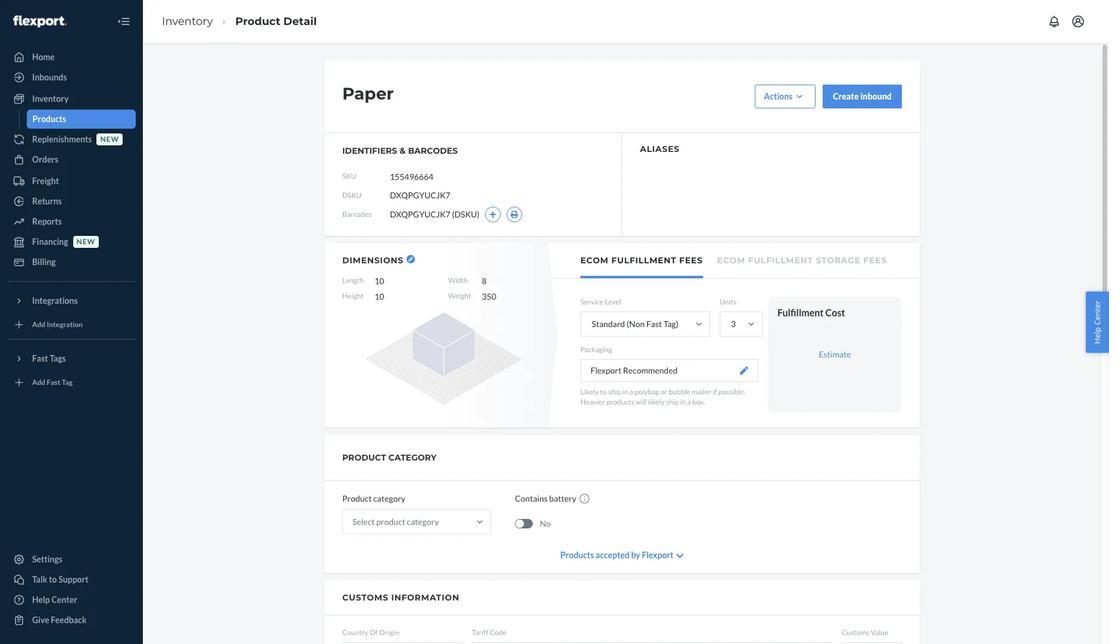 Task type: vqa. For each thing, say whether or not it's contained in the screenshot.
2nd 'Website'
no



Task type: locate. For each thing, give the bounding box(es) containing it.
flexport down packaging
[[591, 365, 622, 375]]

1 dxqpgyucjk7 from the top
[[390, 190, 451, 200]]

dxqpgyucjk7 left (dsku)
[[390, 209, 451, 219]]

integrations
[[32, 295, 78, 306]]

replenishments
[[32, 134, 92, 144]]

a left box.
[[688, 398, 691, 407]]

1 vertical spatial customs
[[842, 628, 870, 637]]

fulfillment up level
[[612, 255, 677, 266]]

1 vertical spatial ship
[[666, 398, 679, 407]]

2 ecom from the left
[[718, 255, 746, 266]]

add
[[32, 320, 45, 329], [32, 378, 45, 387]]

1 add from the top
[[32, 320, 45, 329]]

create inbound button
[[823, 85, 903, 108]]

10 down dimensions
[[375, 276, 385, 286]]

detail
[[284, 15, 317, 28]]

1 horizontal spatial flexport
[[642, 550, 674, 560]]

product category
[[343, 493, 406, 503]]

new
[[100, 135, 119, 144], [77, 237, 95, 246]]

0 vertical spatial to
[[601, 387, 607, 396]]

0 horizontal spatial ecom
[[581, 255, 609, 266]]

flexport recommended
[[591, 365, 678, 375]]

a up products
[[630, 387, 634, 396]]

0 horizontal spatial in
[[623, 387, 629, 396]]

2 10 from the top
[[375, 291, 385, 301]]

to for talk
[[49, 574, 57, 584]]

open account menu image
[[1072, 14, 1086, 29]]

0 vertical spatial new
[[100, 135, 119, 144]]

new for replenishments
[[100, 135, 119, 144]]

fast left tag
[[47, 378, 60, 387]]

0 horizontal spatial products
[[32, 114, 66, 124]]

fast inside dropdown button
[[32, 353, 48, 363]]

support
[[59, 574, 89, 584]]

help center inside button
[[1093, 300, 1104, 344]]

1 horizontal spatial ecom
[[718, 255, 746, 266]]

10 right height
[[375, 291, 385, 301]]

add fast tag link
[[7, 373, 136, 392]]

1 vertical spatial products
[[561, 550, 594, 560]]

0 vertical spatial help
[[1093, 327, 1104, 344]]

0 vertical spatial center
[[1093, 300, 1104, 325]]

1 horizontal spatial new
[[100, 135, 119, 144]]

add down "fast tags"
[[32, 378, 45, 387]]

0 vertical spatial category
[[374, 493, 406, 503]]

1 horizontal spatial inventory link
[[162, 15, 213, 28]]

flexport logo image
[[13, 15, 67, 27]]

0 vertical spatial flexport
[[591, 365, 622, 375]]

fulfillment inside 'tab'
[[749, 255, 814, 266]]

if
[[713, 387, 718, 396]]

talk
[[32, 574, 47, 584]]

fees
[[680, 255, 703, 266], [864, 255, 888, 266]]

plus image
[[490, 211, 497, 218]]

fast tags button
[[7, 349, 136, 368]]

select product category
[[353, 517, 439, 527]]

0 vertical spatial a
[[630, 387, 634, 396]]

2 vertical spatial fast
[[47, 378, 60, 387]]

product
[[235, 15, 281, 28], [343, 493, 372, 503]]

financing
[[32, 237, 68, 247]]

1 horizontal spatial help
[[1093, 327, 1104, 344]]

products up replenishments
[[32, 114, 66, 124]]

0 vertical spatial inventory
[[162, 15, 213, 28]]

new down reports link
[[77, 237, 95, 246]]

storage
[[817, 255, 861, 266]]

1 horizontal spatial center
[[1093, 300, 1104, 325]]

sku
[[343, 172, 356, 181]]

(dsku)
[[452, 209, 480, 219]]

integration
[[47, 320, 83, 329]]

products
[[607, 398, 635, 407]]

customs up country of origin
[[343, 592, 389, 603]]

product
[[343, 452, 386, 463]]

tags
[[50, 353, 66, 363]]

fast left the tag) at the right of the page
[[647, 319, 662, 329]]

0 vertical spatial product
[[235, 15, 281, 28]]

0 vertical spatial ship
[[609, 387, 621, 396]]

fulfillment left storage
[[749, 255, 814, 266]]

0 horizontal spatial product
[[235, 15, 281, 28]]

0 horizontal spatial fees
[[680, 255, 703, 266]]

1 10 from the top
[[375, 276, 385, 286]]

None text field
[[390, 165, 479, 188], [842, 642, 903, 644], [390, 165, 479, 188], [842, 642, 903, 644]]

0 vertical spatial add
[[32, 320, 45, 329]]

ship up products
[[609, 387, 621, 396]]

2 add from the top
[[32, 378, 45, 387]]

1 vertical spatial to
[[49, 574, 57, 584]]

ship down bubble
[[666, 398, 679, 407]]

0 horizontal spatial flexport
[[591, 365, 622, 375]]

1 horizontal spatial category
[[407, 517, 439, 527]]

product up select
[[343, 493, 372, 503]]

1 vertical spatial new
[[77, 237, 95, 246]]

in
[[623, 387, 629, 396], [681, 398, 686, 407]]

1 vertical spatial product
[[343, 493, 372, 503]]

products left accepted
[[561, 550, 594, 560]]

1 vertical spatial inventory link
[[7, 89, 136, 108]]

customs
[[343, 592, 389, 603], [842, 628, 870, 637]]

1 vertical spatial dxqpgyucjk7
[[390, 209, 451, 219]]

0 horizontal spatial customs
[[343, 592, 389, 603]]

center
[[1093, 300, 1104, 325], [52, 595, 77, 605]]

identifiers
[[343, 145, 398, 156]]

1 horizontal spatial to
[[601, 387, 607, 396]]

close navigation image
[[117, 14, 131, 29]]

orders
[[32, 154, 59, 164]]

customs left value at the bottom of page
[[842, 628, 870, 637]]

flexport
[[591, 365, 622, 375], [642, 550, 674, 560]]

0 horizontal spatial to
[[49, 574, 57, 584]]

to right likely at the bottom right of the page
[[601, 387, 607, 396]]

identifiers & barcodes
[[343, 145, 458, 156]]

0 horizontal spatial inventory
[[32, 94, 69, 104]]

fast
[[647, 319, 662, 329], [32, 353, 48, 363], [47, 378, 60, 387]]

product inside breadcrumbs navigation
[[235, 15, 281, 28]]

product detail link
[[235, 15, 317, 28]]

0 horizontal spatial new
[[77, 237, 95, 246]]

0 horizontal spatial help
[[32, 595, 50, 605]]

inbounds
[[32, 72, 67, 82]]

0 vertical spatial products
[[32, 114, 66, 124]]

0 horizontal spatial help center
[[32, 595, 77, 605]]

tab list
[[552, 243, 920, 279]]

by
[[632, 550, 641, 560]]

0 horizontal spatial ship
[[609, 387, 621, 396]]

2 dxqpgyucjk7 from the top
[[390, 209, 451, 219]]

product left detail
[[235, 15, 281, 28]]

1 horizontal spatial help center
[[1093, 300, 1104, 344]]

1 vertical spatial a
[[688, 398, 691, 407]]

1 vertical spatial category
[[407, 517, 439, 527]]

inventory link
[[162, 15, 213, 28], [7, 89, 136, 108]]

ecom up units on the right of page
[[718, 255, 746, 266]]

1 fees from the left
[[680, 255, 703, 266]]

products
[[32, 114, 66, 124], [561, 550, 594, 560]]

add integration link
[[7, 315, 136, 334]]

in up products
[[623, 387, 629, 396]]

height
[[343, 291, 364, 300]]

0 horizontal spatial category
[[374, 493, 406, 503]]

ecom for ecom fulfillment fees
[[581, 255, 609, 266]]

0 vertical spatial 10
[[375, 276, 385, 286]]

polybag
[[635, 387, 660, 396]]

1 ecom from the left
[[581, 255, 609, 266]]

category up product at the left bottom
[[374, 493, 406, 503]]

2 fees from the left
[[864, 255, 888, 266]]

to inside the likely to ship in a polybag or bubble mailer if possible. heavier products will likely ship in a box.
[[601, 387, 607, 396]]

0 horizontal spatial inventory link
[[7, 89, 136, 108]]

flexport right by
[[642, 550, 674, 560]]

&
[[400, 145, 406, 156]]

pencil alt image
[[409, 257, 413, 262]]

1 horizontal spatial product
[[343, 493, 372, 503]]

1 horizontal spatial fees
[[864, 255, 888, 266]]

inventory inside breadcrumbs navigation
[[162, 15, 213, 28]]

1 vertical spatial 10
[[375, 291, 385, 301]]

fulfillment inside tab
[[612, 255, 677, 266]]

8
[[482, 276, 487, 286]]

product category
[[343, 452, 437, 463]]

help center link
[[7, 590, 136, 609]]

dxqpgyucjk7 (dsku)
[[390, 209, 480, 219]]

0 horizontal spatial center
[[52, 595, 77, 605]]

chevron down image
[[677, 552, 684, 560]]

help center button
[[1087, 291, 1110, 353]]

category right product at the left bottom
[[407, 517, 439, 527]]

orders link
[[7, 150, 136, 169]]

category
[[389, 452, 437, 463]]

fulfillment left cost at the top of page
[[778, 307, 824, 318]]

0 vertical spatial inventory link
[[162, 15, 213, 28]]

to inside talk to support button
[[49, 574, 57, 584]]

ecom for ecom fulfillment storage fees
[[718, 255, 746, 266]]

fast left tags
[[32, 353, 48, 363]]

1 vertical spatial inventory
[[32, 94, 69, 104]]

0 vertical spatial help center
[[1093, 300, 1104, 344]]

1 vertical spatial fast
[[32, 353, 48, 363]]

to right talk
[[49, 574, 57, 584]]

battery
[[550, 493, 577, 503]]

(non
[[627, 319, 645, 329]]

add left integration
[[32, 320, 45, 329]]

1 horizontal spatial a
[[688, 398, 691, 407]]

0 vertical spatial customs
[[343, 592, 389, 603]]

recommended
[[623, 365, 678, 375]]

fulfillment for storage
[[749, 255, 814, 266]]

10
[[375, 276, 385, 286], [375, 291, 385, 301]]

code
[[490, 628, 507, 637]]

1 horizontal spatial customs
[[842, 628, 870, 637]]

ecom up service
[[581, 255, 609, 266]]

pen image
[[741, 367, 749, 375]]

tab list containing ecom fulfillment fees
[[552, 243, 920, 279]]

ecom fulfillment fees
[[581, 255, 703, 266]]

products for products
[[32, 114, 66, 124]]

0 horizontal spatial a
[[630, 387, 634, 396]]

0 vertical spatial dxqpgyucjk7
[[390, 190, 451, 200]]

freight link
[[7, 172, 136, 191]]

weight
[[448, 291, 471, 300]]

1 horizontal spatial inventory
[[162, 15, 213, 28]]

products for products accepted by flexport
[[561, 550, 594, 560]]

ecom inside 'tab'
[[718, 255, 746, 266]]

width
[[448, 276, 468, 285]]

give feedback button
[[7, 611, 136, 630]]

1 horizontal spatial in
[[681, 398, 686, 407]]

new down "products" link
[[100, 135, 119, 144]]

1 horizontal spatial ship
[[666, 398, 679, 407]]

new for financing
[[77, 237, 95, 246]]

add fast tag
[[32, 378, 73, 387]]

home
[[32, 52, 55, 62]]

1 horizontal spatial products
[[561, 550, 594, 560]]

estimate
[[819, 349, 852, 359]]

inventory inside inventory link
[[32, 94, 69, 104]]

flexport recommended button
[[581, 359, 759, 382]]

contains
[[515, 493, 548, 503]]

ecom inside tab
[[581, 255, 609, 266]]

dxqpgyucjk7 up dxqpgyucjk7 (dsku) at the left
[[390, 190, 451, 200]]

service level
[[581, 297, 622, 306]]

1 vertical spatial add
[[32, 378, 45, 387]]

in down bubble
[[681, 398, 686, 407]]

ecom fulfillment storage fees
[[718, 255, 888, 266]]

inventory
[[162, 15, 213, 28], [32, 94, 69, 104]]

possible.
[[719, 387, 746, 396]]

8 height
[[343, 276, 487, 300]]

tariff code
[[472, 628, 507, 637]]

reports
[[32, 216, 62, 226]]



Task type: describe. For each thing, give the bounding box(es) containing it.
will
[[636, 398, 647, 407]]

1 vertical spatial help center
[[32, 595, 77, 605]]

fulfillment for fees
[[612, 255, 677, 266]]

0 vertical spatial fast
[[647, 319, 662, 329]]

products link
[[27, 110, 136, 129]]

integrations button
[[7, 291, 136, 310]]

barcodes
[[408, 145, 458, 156]]

box.
[[693, 398, 706, 407]]

fast tags
[[32, 353, 66, 363]]

returns
[[32, 196, 62, 206]]

3
[[732, 319, 736, 329]]

create
[[834, 91, 859, 101]]

likely
[[649, 398, 665, 407]]

freight
[[32, 176, 59, 186]]

contains battery
[[515, 493, 577, 503]]

dsku
[[343, 191, 362, 200]]

customs for customs information
[[343, 592, 389, 603]]

country
[[343, 628, 369, 637]]

heavier
[[581, 398, 606, 407]]

flexport inside flexport recommended button
[[591, 365, 622, 375]]

350
[[482, 291, 497, 301]]

product for product detail
[[235, 15, 281, 28]]

0 vertical spatial in
[[623, 387, 629, 396]]

tag)
[[664, 319, 679, 329]]

give
[[32, 615, 49, 625]]

center inside button
[[1093, 300, 1104, 325]]

create inbound
[[834, 91, 892, 101]]

inbounds link
[[7, 68, 136, 87]]

or
[[661, 387, 668, 396]]

customs for customs value
[[842, 628, 870, 637]]

breadcrumbs navigation
[[153, 4, 327, 39]]

dxqpgyucjk7 for dxqpgyucjk7
[[390, 190, 451, 200]]

add for add fast tag
[[32, 378, 45, 387]]

information
[[392, 592, 460, 603]]

select
[[353, 517, 375, 527]]

settings link
[[7, 550, 136, 569]]

barcodes
[[343, 210, 372, 219]]

print image
[[511, 211, 519, 218]]

accepted
[[596, 550, 630, 560]]

customs information
[[343, 592, 460, 603]]

billing link
[[7, 253, 136, 272]]

products accepted by flexport
[[561, 550, 674, 560]]

standard (non fast tag)
[[592, 319, 679, 329]]

give feedback
[[32, 615, 87, 625]]

paper
[[343, 83, 394, 104]]

product detail
[[235, 15, 317, 28]]

actions
[[765, 91, 793, 101]]

fees inside 'tab'
[[864, 255, 888, 266]]

of
[[370, 628, 378, 637]]

add for add integration
[[32, 320, 45, 329]]

fulfillment cost
[[778, 307, 846, 318]]

billing
[[32, 257, 56, 267]]

dimensions
[[343, 255, 404, 266]]

product
[[377, 517, 406, 527]]

estimate link
[[819, 349, 852, 359]]

customs value
[[842, 628, 889, 637]]

level
[[605, 297, 622, 306]]

mailer
[[692, 387, 712, 396]]

1 vertical spatial in
[[681, 398, 686, 407]]

ecom fulfillment storage fees tab
[[718, 243, 888, 276]]

1 vertical spatial center
[[52, 595, 77, 605]]

ecom fulfillment fees tab
[[581, 243, 703, 278]]

returns link
[[7, 192, 136, 211]]

to for likely
[[601, 387, 607, 396]]

fees inside tab
[[680, 255, 703, 266]]

help inside button
[[1093, 327, 1104, 344]]

service
[[581, 297, 604, 306]]

talk to support
[[32, 574, 89, 584]]

open notifications image
[[1048, 14, 1062, 29]]

likely to ship in a polybag or bubble mailer if possible. heavier products will likely ship in a box.
[[581, 387, 746, 407]]

tariff
[[472, 628, 489, 637]]

add integration
[[32, 320, 83, 329]]

bubble
[[669, 387, 691, 396]]

inbound
[[861, 91, 892, 101]]

standard
[[592, 319, 625, 329]]

cost
[[826, 307, 846, 318]]

length
[[343, 276, 364, 285]]

actions button
[[756, 85, 816, 108]]

no
[[540, 518, 551, 528]]

1 vertical spatial flexport
[[642, 550, 674, 560]]

product for product category
[[343, 493, 372, 503]]

units
[[720, 297, 737, 306]]

1 vertical spatial help
[[32, 595, 50, 605]]

home link
[[7, 48, 136, 67]]

talk to support button
[[7, 570, 136, 589]]

country of origin
[[343, 628, 399, 637]]

settings
[[32, 554, 63, 564]]

likely
[[581, 387, 599, 396]]

dxqpgyucjk7 for dxqpgyucjk7 (dsku)
[[390, 209, 451, 219]]



